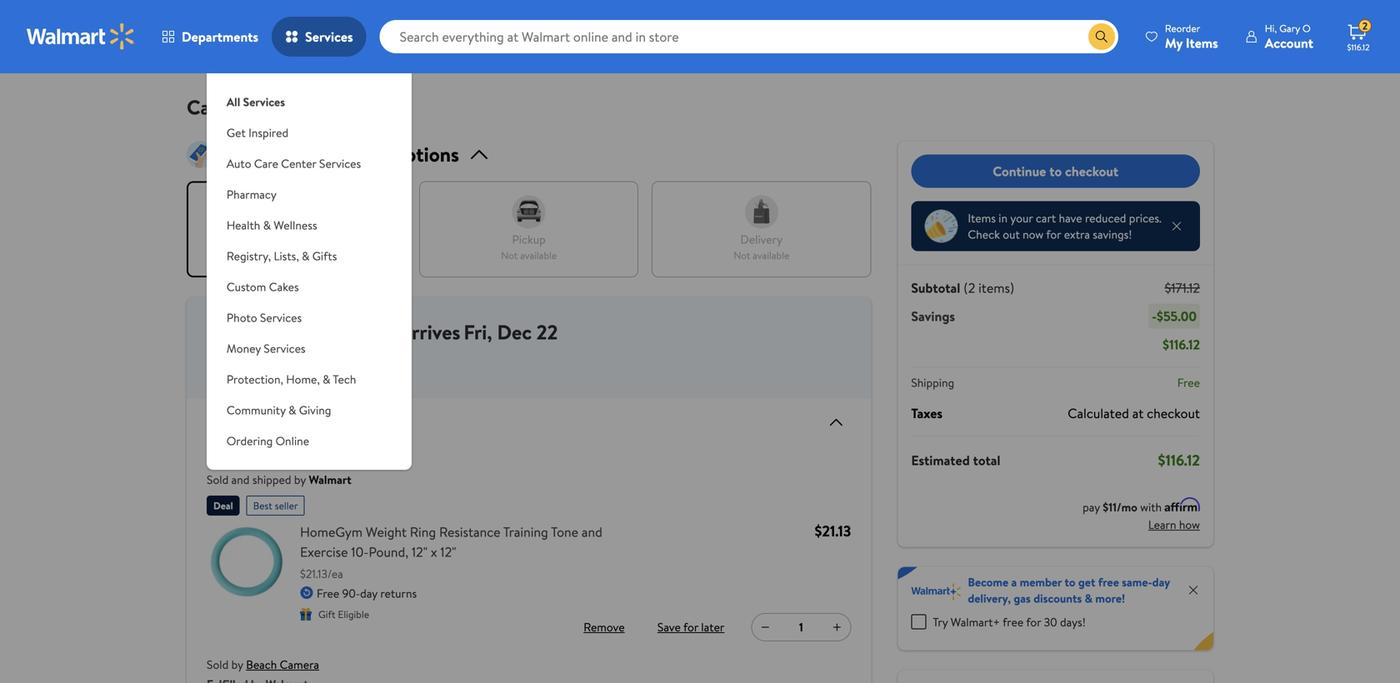 Task type: vqa. For each thing, say whether or not it's contained in the screenshot.
Learn how
yes



Task type: locate. For each thing, give the bounding box(es) containing it.
$21.13
[[815, 521, 851, 542]]

pickup
[[512, 231, 546, 248]]

items for 2
[[218, 412, 254, 433]]

shipping
[[912, 375, 955, 391]]

later
[[701, 619, 725, 635]]

1 horizontal spatial to
[[1065, 574, 1076, 591]]

0 vertical spatial by
[[294, 472, 306, 488]]

0 vertical spatial sold
[[207, 472, 229, 488]]

0 horizontal spatial available
[[298, 249, 335, 263]]

0 vertical spatial checkout
[[1065, 162, 1119, 180]]

best
[[253, 499, 272, 513]]

0 vertical spatial items
[[1186, 34, 1219, 52]]

1 vertical spatial delivery
[[741, 231, 783, 248]]

2 vertical spatial free
[[317, 586, 340, 602]]

get inspired button
[[207, 118, 412, 148]]

1 horizontal spatial all
[[258, 249, 270, 263]]

2 horizontal spatial available
[[753, 248, 790, 263]]

1 horizontal spatial items
[[272, 249, 296, 263]]

free for free
[[1178, 375, 1201, 391]]

not for delivery
[[734, 248, 751, 263]]

not inside delivery not available
[[734, 248, 751, 263]]

1 horizontal spatial items)
[[979, 279, 1015, 297]]

items inside 'reorder my items'
[[1186, 34, 1219, 52]]

available inside delivery not available
[[753, 248, 790, 263]]

$116.12 up affirm image
[[1158, 450, 1201, 471]]

0 horizontal spatial all
[[227, 94, 240, 110]]

tech
[[333, 371, 356, 388]]

try walmart+ free for 30 days!
[[933, 614, 1086, 630]]

Search search field
[[380, 20, 1119, 53]]

community
[[227, 402, 286, 419]]

& inside become a member to get free same-day delivery, gas discounts & more!
[[1085, 591, 1093, 607]]

2 right "o" on the right top of page
[[1363, 19, 1368, 33]]

2 not from the left
[[734, 248, 751, 263]]

day up eligible
[[360, 586, 378, 602]]

1 horizontal spatial available
[[520, 248, 557, 263]]

community & giving button
[[207, 395, 412, 426]]

0 vertical spatial $116.12
[[1348, 42, 1370, 53]]

items
[[1186, 34, 1219, 52], [968, 210, 996, 226]]

services down cakes
[[260, 310, 302, 326]]

sold left beach
[[207, 657, 229, 673]]

checkout right the at
[[1147, 404, 1201, 423]]

all left "lists,"
[[258, 249, 270, 263]]

for
[[1047, 226, 1062, 243], [1027, 614, 1042, 630], [684, 619, 699, 635]]

pay $11/mo with
[[1083, 499, 1165, 516]]

beach
[[246, 657, 277, 673]]

sold for sold and shipped by walmart
[[207, 472, 229, 488]]

not inside the pickup not available
[[501, 248, 518, 263]]

delivery right center
[[321, 140, 389, 168]]

and up 'deal'
[[231, 472, 250, 488]]

and right 'tone'
[[582, 523, 603, 541]]

1 vertical spatial items)
[[979, 279, 1015, 297]]

-$55.00
[[1152, 307, 1197, 326]]

lists,
[[274, 248, 299, 264]]

close walmart plus section image
[[1187, 584, 1201, 597]]

2 horizontal spatial free
[[1178, 375, 1201, 391]]

not down intent image for delivery
[[734, 248, 751, 263]]

0 horizontal spatial delivery
[[321, 140, 389, 168]]

0 horizontal spatial 2
[[207, 412, 215, 433]]

giving
[[299, 402, 331, 419]]

for left 30
[[1027, 614, 1042, 630]]

gary
[[1280, 21, 1301, 35]]

items) down check
[[979, 279, 1015, 297]]

0 vertical spatial to
[[1050, 162, 1062, 180]]

1 horizontal spatial checkout
[[1147, 404, 1201, 423]]

0 horizontal spatial by
[[231, 657, 243, 673]]

2
[[1363, 19, 1368, 33], [207, 412, 215, 433]]

to left get
[[1065, 574, 1076, 591]]

all for all items available
[[258, 249, 270, 263]]

homegym
[[300, 523, 363, 541]]

now
[[1023, 226, 1044, 243]]

for inside button
[[684, 619, 699, 635]]

reduced price image
[[925, 210, 958, 243]]

0 vertical spatial items
[[272, 249, 296, 263]]

savings!
[[1093, 226, 1133, 243]]

available inside button
[[298, 249, 335, 263]]

1 horizontal spatial and
[[284, 140, 316, 168]]

0 horizontal spatial items
[[968, 210, 996, 226]]

account
[[1265, 34, 1314, 52]]

0 horizontal spatial to
[[1050, 162, 1062, 180]]

& inside dropdown button
[[323, 371, 331, 388]]

2 12" from the left
[[441, 543, 457, 561]]

(2 for subtotal
[[964, 279, 976, 297]]

& left more!
[[1085, 591, 1093, 607]]

departments button
[[148, 17, 272, 57]]

$116.12 right account in the top of the page
[[1348, 42, 1370, 53]]

affirm image
[[1165, 498, 1201, 512]]

not down pickup
[[501, 248, 518, 263]]

$116.12 down $55.00
[[1163, 336, 1201, 354]]

free up 10950
[[275, 318, 313, 346]]

save for later
[[658, 619, 725, 635]]

subtotal (2 items)
[[912, 279, 1015, 297]]

1 vertical spatial sold
[[207, 657, 229, 673]]

gift
[[318, 608, 336, 622]]

1 horizontal spatial delivery
[[741, 231, 783, 248]]

free down gas
[[1003, 614, 1024, 630]]

become
[[968, 574, 1009, 591]]

all inside button
[[258, 249, 270, 263]]

sold up 'deal'
[[207, 472, 229, 488]]

0 horizontal spatial items
[[218, 412, 254, 433]]

0 horizontal spatial free
[[1003, 614, 1024, 630]]

banner
[[898, 567, 1214, 651]]

12" right the x
[[441, 543, 457, 561]]

to inside button
[[1050, 162, 1062, 180]]

deal
[[213, 499, 233, 513]]

and for pickup
[[284, 140, 316, 168]]

prices.
[[1130, 210, 1162, 226]]

same-
[[1122, 574, 1153, 591]]

0 vertical spatial (2
[[229, 93, 247, 121]]

all right cart
[[227, 94, 240, 110]]

1
[[799, 619, 804, 636]]

items inside button
[[272, 249, 296, 263]]

delivery,
[[968, 591, 1011, 607]]

0 vertical spatial and
[[284, 140, 316, 168]]

(2 up 'get'
[[229, 93, 247, 121]]

delivery down intent image for delivery
[[741, 231, 783, 248]]

12" left the x
[[412, 543, 428, 561]]

1 vertical spatial $116.12
[[1163, 336, 1201, 354]]

my
[[1165, 34, 1183, 52]]

health
[[227, 217, 260, 233]]

available down intent image for delivery
[[753, 248, 790, 263]]

calculated at checkout
[[1068, 404, 1201, 423]]

day left close walmart plus section icon
[[1153, 574, 1170, 591]]

0 horizontal spatial and
[[231, 472, 250, 488]]

free inside become a member to get free same-day delivery, gas discounts & more!
[[1099, 574, 1120, 591]]

ordering
[[227, 433, 273, 449]]

free for free shipping
[[275, 318, 313, 346]]

resistance
[[439, 523, 501, 541]]

90-
[[342, 586, 360, 602]]

&
[[263, 217, 271, 233], [302, 248, 310, 264], [323, 371, 331, 388], [289, 402, 296, 419], [1085, 591, 1093, 607]]

0 horizontal spatial checkout
[[1065, 162, 1119, 180]]

walmart+
[[951, 614, 1000, 630]]

and right care
[[284, 140, 316, 168]]

(2
[[229, 93, 247, 121], [964, 279, 976, 297]]

available up custom cakes dropdown button
[[298, 249, 335, 263]]

0 horizontal spatial items)
[[251, 93, 305, 121]]

ring
[[410, 523, 436, 541]]

pharmacy
[[227, 186, 277, 203]]

reorder
[[1165, 21, 1201, 35]]

fri,
[[464, 318, 492, 346]]

2 items
[[207, 412, 254, 433]]

1 horizontal spatial free
[[1099, 574, 1120, 591]]

items
[[272, 249, 296, 263], [218, 412, 254, 433]]

services right center
[[319, 155, 361, 172]]

0 vertical spatial items)
[[251, 93, 305, 121]]

0 horizontal spatial (2
[[229, 93, 247, 121]]

available down pickup
[[520, 248, 557, 263]]

gifteligibleicon image
[[300, 608, 312, 621]]

$55.00
[[1157, 307, 1197, 326]]

Walmart Site-Wide search field
[[380, 20, 1119, 53]]

registry,
[[227, 248, 271, 264]]

all items available button
[[187, 181, 406, 277]]

1 vertical spatial and
[[231, 472, 250, 488]]

list
[[187, 181, 871, 277]]

sold
[[207, 472, 229, 488], [207, 657, 229, 673]]

1 vertical spatial all
[[258, 249, 270, 263]]

pickup and delivery options button
[[187, 140, 871, 168]]

1 horizontal spatial (2
[[964, 279, 976, 297]]

by right shipped at the bottom left of the page
[[294, 472, 306, 488]]

& left tech
[[323, 371, 331, 388]]

1 not from the left
[[501, 248, 518, 263]]

for right save on the bottom left
[[684, 619, 699, 635]]

sold for sold by beach camera
[[207, 657, 229, 673]]

not
[[501, 248, 518, 263], [734, 248, 751, 263]]

1 vertical spatial free
[[1003, 614, 1024, 630]]

1 horizontal spatial day
[[1153, 574, 1170, 591]]

shipping
[[318, 318, 392, 346]]

(2 for cart
[[229, 93, 247, 121]]

2 horizontal spatial for
[[1047, 226, 1062, 243]]

free up calculated at checkout
[[1178, 375, 1201, 391]]

health & wellness
[[227, 217, 317, 233]]

items left in
[[968, 210, 996, 226]]

walmart image
[[27, 23, 135, 50]]

2 vertical spatial and
[[582, 523, 603, 541]]

1 horizontal spatial for
[[1027, 614, 1042, 630]]

& left gifts
[[302, 248, 310, 264]]

30
[[1044, 614, 1058, 630]]

weight
[[366, 523, 407, 541]]

services inside dropdown button
[[264, 341, 306, 357]]

checkout up reduced
[[1065, 162, 1119, 180]]

arrives fri, dec 22
[[402, 318, 558, 346]]

1 horizontal spatial 12"
[[441, 543, 457, 561]]

free
[[275, 318, 313, 346], [1178, 375, 1201, 391], [317, 586, 340, 602]]

0 horizontal spatial for
[[684, 619, 699, 635]]

1 horizontal spatial 2
[[1363, 19, 1368, 33]]

intent image for pickup image
[[512, 196, 546, 229]]

fulfillment logo image
[[207, 317, 255, 365]]

services up the inspired
[[243, 94, 285, 110]]

2 horizontal spatial and
[[582, 523, 603, 541]]

and
[[284, 140, 316, 168], [231, 472, 250, 488], [582, 523, 603, 541]]

remove
[[584, 619, 625, 635]]

1 vertical spatial checkout
[[1147, 404, 1201, 423]]

delivery inside delivery not available
[[741, 231, 783, 248]]

how
[[1180, 517, 1201, 533]]

0 vertical spatial 2
[[1363, 19, 1368, 33]]

services up all services link
[[305, 28, 353, 46]]

0 horizontal spatial 12"
[[412, 543, 428, 561]]

cart
[[187, 93, 226, 121]]

0 horizontal spatial not
[[501, 248, 518, 263]]

1 12" from the left
[[412, 543, 428, 561]]

2 left the community on the left bottom of the page
[[207, 412, 215, 433]]

items) for subtotal (2 items)
[[979, 279, 1015, 297]]

to
[[1050, 162, 1062, 180], [1065, 574, 1076, 591]]

2 sold from the top
[[207, 657, 229, 673]]

1 vertical spatial (2
[[964, 279, 976, 297]]

items) up the inspired
[[251, 93, 305, 121]]

1 sold from the top
[[207, 472, 229, 488]]

1 vertical spatial 2
[[207, 412, 215, 433]]

checkout inside button
[[1065, 162, 1119, 180]]

pharmacy button
[[207, 179, 412, 210]]

for right now
[[1047, 226, 1062, 243]]

free down $21.13/ea
[[317, 586, 340, 602]]

available
[[520, 248, 557, 263], [753, 248, 790, 263], [298, 249, 335, 263]]

0 vertical spatial free
[[275, 318, 313, 346]]

1 horizontal spatial not
[[734, 248, 751, 263]]

to right continue at the right of the page
[[1050, 162, 1062, 180]]

items right my
[[1186, 34, 1219, 52]]

services inside dropdown button
[[260, 310, 302, 326]]

custom cakes button
[[207, 272, 412, 303]]

available for delivery
[[753, 248, 790, 263]]

by left beach
[[231, 657, 243, 673]]

learn how
[[1149, 517, 1201, 533]]

items inside items in your cart have reduced prices. check out now for extra savings!
[[968, 210, 996, 226]]

check
[[968, 226, 1000, 243]]

reorder my items
[[1165, 21, 1219, 52]]

(2 right subtotal
[[964, 279, 976, 297]]

1 horizontal spatial items
[[1186, 34, 1219, 52]]

more!
[[1096, 591, 1126, 607]]

options
[[394, 140, 459, 168]]

services up 'protection, home, & tech'
[[264, 341, 306, 357]]

delivery
[[321, 140, 389, 168], [741, 231, 783, 248]]

10950
[[275, 355, 310, 373]]

1 vertical spatial to
[[1065, 574, 1076, 591]]

save for later button
[[654, 614, 728, 641]]

1 vertical spatial free
[[1178, 375, 1201, 391]]

0 vertical spatial all
[[227, 94, 240, 110]]

1 vertical spatial items
[[968, 210, 996, 226]]

custom
[[227, 279, 266, 295]]

1 horizontal spatial free
[[317, 586, 340, 602]]

1 vertical spatial items
[[218, 412, 254, 433]]

0 horizontal spatial free
[[275, 318, 313, 346]]

0 vertical spatial free
[[1099, 574, 1120, 591]]

items in your cart have reduced prices. check out now for extra savings!
[[968, 210, 1162, 243]]

free right get
[[1099, 574, 1120, 591]]

get
[[1079, 574, 1096, 591]]

day inside become a member to get free same-day delivery, gas discounts & more!
[[1153, 574, 1170, 591]]

available inside the pickup not available
[[520, 248, 557, 263]]

with
[[1141, 499, 1162, 516]]



Task type: describe. For each thing, give the bounding box(es) containing it.
and for sold
[[231, 472, 250, 488]]

member
[[1020, 574, 1062, 591]]

registry, lists, & gifts button
[[207, 241, 412, 272]]

o
[[1303, 21, 1311, 35]]

departments
[[182, 28, 259, 46]]

hi,
[[1265, 21, 1278, 35]]

hide all items image
[[820, 413, 846, 433]]

all items available
[[258, 249, 335, 263]]

auto care center services button
[[207, 148, 412, 179]]

calculated
[[1068, 404, 1130, 423]]

days!
[[1060, 614, 1086, 630]]

2 for 2
[[1363, 19, 1368, 33]]

decrease quantity homegym weight ring resistance training tone and exercise 10-pound, 12" x 12", current quantity 1 image
[[759, 621, 772, 634]]

free shipping, arrives fri, dec 22 10950 element
[[187, 297, 871, 384]]

Try Walmart+ free for 30 days! checkbox
[[912, 615, 927, 630]]

cart
[[1036, 210, 1056, 226]]

cart_gic_illustration image
[[187, 141, 213, 168]]

estimated
[[912, 451, 970, 470]]

homegym weight ring resistance training tone and exercise 10-pound, 12" x 12", with add-on services, $21.13/ea, 1 in cart gift eligible image
[[207, 522, 287, 602]]

protection, home, & tech
[[227, 371, 356, 388]]

services for all services
[[243, 94, 285, 110]]

in
[[999, 210, 1008, 226]]

services button
[[272, 17, 367, 57]]

tone
[[551, 523, 579, 541]]

cakes
[[269, 279, 299, 295]]

items) for cart (2 items)
[[251, 93, 305, 121]]

services inside "popup button"
[[305, 28, 353, 46]]

eligible
[[338, 608, 369, 622]]

close nudge image
[[1171, 220, 1184, 233]]

checkout for calculated at checkout
[[1147, 404, 1201, 423]]

free for free 90-day returns
[[317, 586, 340, 602]]

services for photo services
[[260, 310, 302, 326]]

list containing pickup
[[187, 181, 871, 277]]

and inside homegym weight ring resistance training tone and exercise 10-pound, 12" x 12" $21.13/ea
[[582, 523, 603, 541]]

extra
[[1064, 226, 1090, 243]]

search icon image
[[1095, 30, 1109, 43]]

subtotal
[[912, 279, 961, 297]]

all for all services
[[227, 94, 240, 110]]

become a member to get free same-day delivery, gas discounts & more!
[[968, 574, 1170, 607]]

protection, home, & tech button
[[207, 364, 412, 395]]

& left giving
[[289, 402, 296, 419]]

save
[[658, 619, 681, 635]]

not for pickup
[[501, 248, 518, 263]]

services inside "dropdown button"
[[319, 155, 361, 172]]

1 vertical spatial by
[[231, 657, 243, 673]]

intent image for shipping image
[[280, 196, 313, 230]]

22
[[537, 318, 558, 346]]

try
[[933, 614, 948, 630]]

registry, lists, & gifts
[[227, 248, 337, 264]]

remove button
[[578, 614, 631, 641]]

2 for 2 items
[[207, 412, 215, 433]]

to inside become a member to get free same-day delivery, gas discounts & more!
[[1065, 574, 1076, 591]]

banner containing become a member to get free same-day delivery, gas discounts & more!
[[898, 567, 1214, 651]]

2 vertical spatial $116.12
[[1158, 450, 1201, 471]]

estimated total
[[912, 451, 1001, 470]]

all services link
[[207, 73, 412, 118]]

$11/mo
[[1103, 499, 1138, 516]]

checkout for continue to checkout
[[1065, 162, 1119, 180]]

returns
[[380, 586, 417, 602]]

delivery not available
[[734, 231, 790, 263]]

training
[[503, 523, 548, 541]]

& right health
[[263, 217, 271, 233]]

exercise
[[300, 543, 348, 561]]

seller
[[275, 499, 298, 513]]

walmart
[[309, 472, 352, 488]]

learn
[[1149, 517, 1177, 533]]

x
[[431, 543, 437, 561]]

intent image for delivery image
[[745, 196, 778, 229]]

total
[[973, 451, 1001, 470]]

services for money services
[[264, 341, 306, 357]]

dec
[[497, 318, 532, 346]]

items for all
[[272, 249, 296, 263]]

hi, gary o account
[[1265, 21, 1314, 52]]

pickup
[[220, 140, 279, 168]]

for inside items in your cart have reduced prices. check out now for extra savings!
[[1047, 226, 1062, 243]]

ordering online button
[[207, 426, 412, 457]]

auto
[[227, 155, 251, 172]]

pound,
[[369, 543, 409, 561]]

out
[[1003, 226, 1020, 243]]

0 vertical spatial delivery
[[321, 140, 389, 168]]

1 horizontal spatial by
[[294, 472, 306, 488]]

available for pickup
[[520, 248, 557, 263]]

continue to checkout button
[[912, 155, 1201, 188]]

camera
[[280, 657, 319, 673]]

care
[[254, 155, 278, 172]]

wellness
[[274, 217, 317, 233]]

center
[[281, 155, 317, 172]]

pay
[[1083, 499, 1100, 516]]

shipped
[[252, 472, 291, 488]]

continue
[[993, 162, 1047, 180]]

money
[[227, 341, 261, 357]]

get inspired
[[227, 125, 289, 141]]

sold and shipped by walmart
[[207, 472, 352, 488]]

walmart plus image
[[912, 584, 962, 601]]

all services
[[227, 94, 285, 110]]

at
[[1133, 404, 1144, 423]]

a
[[1012, 574, 1017, 591]]

cart (2 items)
[[187, 93, 305, 121]]

money services button
[[207, 333, 412, 364]]

continue to checkout
[[993, 162, 1119, 180]]

auto care center services
[[227, 155, 361, 172]]

reduced
[[1085, 210, 1127, 226]]

increase quantity homegym weight ring resistance training tone and exercise 10-pound, 12" x 12", current quantity 1 image
[[831, 621, 844, 634]]

beach camera link
[[246, 657, 319, 673]]

10-
[[351, 543, 369, 561]]

photo services button
[[207, 303, 412, 333]]

online
[[276, 433, 309, 449]]

health & wellness button
[[207, 210, 412, 241]]

free shipping
[[275, 318, 392, 346]]

0 horizontal spatial day
[[360, 586, 378, 602]]



